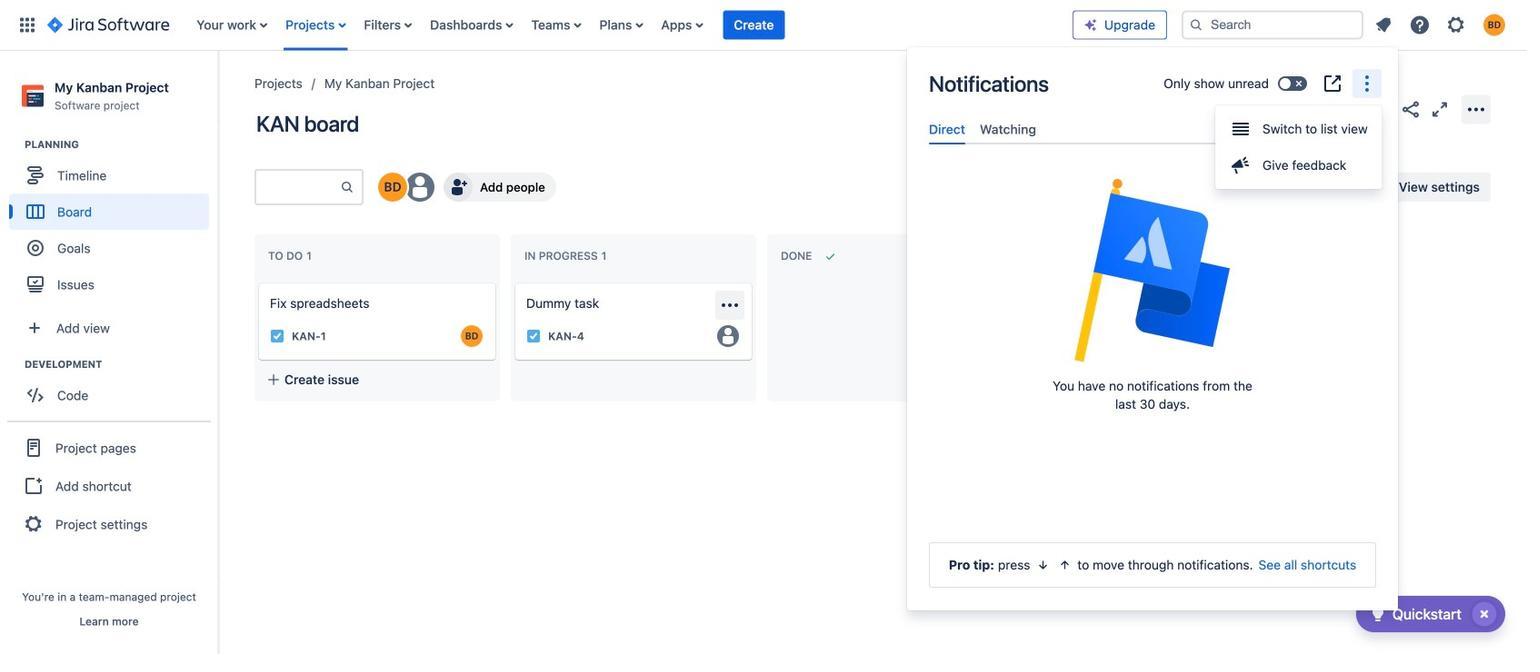 Task type: describe. For each thing, give the bounding box(es) containing it.
arrow up image
[[1057, 558, 1072, 573]]

0 horizontal spatial list
[[187, 0, 1073, 50]]

appswitcher icon image
[[16, 14, 38, 36]]

sidebar element
[[0, 51, 218, 654]]

arrow down image
[[1036, 558, 1050, 573]]

search image
[[1189, 18, 1203, 32]]

1 horizontal spatial list
[[1367, 9, 1516, 41]]

enter full screen image
[[1429, 99, 1451, 120]]

more image
[[1356, 73, 1378, 95]]

development image
[[3, 354, 25, 376]]

sidebar navigation image
[[198, 73, 238, 109]]

help image
[[1409, 14, 1431, 36]]

create issue image
[[503, 271, 524, 293]]

star kan board image
[[1371, 99, 1393, 120]]

1 task image from the left
[[270, 329, 285, 344]]

heading for the planning icon
[[25, 137, 217, 152]]

Search field
[[1182, 10, 1363, 40]]

notifications image
[[1373, 14, 1394, 36]]

check image
[[1367, 604, 1389, 625]]

2 task image from the left
[[526, 329, 541, 344]]

add people image
[[447, 176, 469, 198]]



Task type: locate. For each thing, give the bounding box(es) containing it.
heading
[[25, 137, 217, 152], [25, 357, 217, 372]]

list item
[[723, 0, 785, 50]]

more actions image
[[1465, 99, 1487, 120]]

tab list
[[922, 115, 1383, 145]]

goal image
[[27, 240, 44, 257]]

planning image
[[3, 134, 25, 156]]

heading for development icon
[[25, 357, 217, 372]]

0 vertical spatial heading
[[25, 137, 217, 152]]

tab panel
[[922, 145, 1383, 161]]

0 horizontal spatial task image
[[270, 329, 285, 344]]

group
[[1215, 105, 1382, 189], [9, 137, 217, 308], [9, 357, 217, 419], [7, 421, 211, 550]]

open notifications in a new tab image
[[1322, 73, 1343, 95]]

1 vertical spatial heading
[[25, 357, 217, 372]]

import image
[[1155, 176, 1176, 198]]

banner
[[0, 0, 1527, 51]]

jira software image
[[47, 14, 169, 36], [47, 14, 169, 36]]

dismiss quickstart image
[[1470, 600, 1499, 629]]

your profile and settings image
[[1483, 14, 1505, 36]]

create issue image
[[246, 271, 268, 293]]

None search field
[[1182, 10, 1363, 40]]

primary element
[[11, 0, 1073, 50]]

in progress element
[[524, 250, 610, 263]]

Search this board text field
[[256, 171, 340, 204]]

2 heading from the top
[[25, 357, 217, 372]]

task image
[[270, 329, 285, 344], [526, 329, 541, 344]]

to do element
[[268, 250, 315, 263]]

settings image
[[1445, 14, 1467, 36]]

list
[[187, 0, 1073, 50], [1367, 9, 1516, 41]]

dialog
[[907, 47, 1398, 611]]

1 horizontal spatial task image
[[526, 329, 541, 344]]

task image down in progress element
[[526, 329, 541, 344]]

task image down the to do element
[[270, 329, 285, 344]]

1 heading from the top
[[25, 137, 217, 152]]



Task type: vqa. For each thing, say whether or not it's contained in the screenshot.
Create Column image
no



